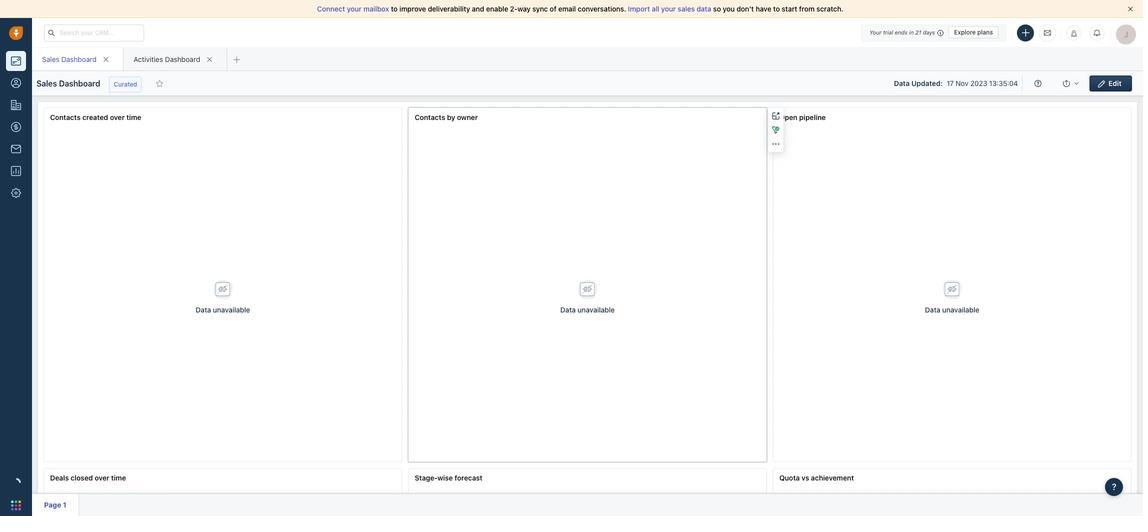 Task type: vqa. For each thing, say whether or not it's contained in the screenshot.
first your
yes



Task type: describe. For each thing, give the bounding box(es) containing it.
2 to from the left
[[773, 5, 780, 13]]

21
[[916, 29, 921, 36]]

Search your CRM... text field
[[44, 24, 144, 41]]

activities
[[134, 55, 163, 63]]

explore plans
[[954, 29, 993, 36]]

explore
[[954, 29, 976, 36]]

explore plans link
[[949, 27, 999, 39]]

send email image
[[1044, 28, 1051, 37]]

trial
[[883, 29, 893, 36]]

import
[[628, 5, 650, 13]]

connect
[[317, 5, 345, 13]]

your
[[870, 29, 882, 36]]

ends
[[895, 29, 908, 36]]

close image
[[1128, 7, 1133, 12]]

activities dashboard
[[134, 55, 200, 63]]

sales dashboard
[[42, 55, 97, 63]]

connect your mailbox link
[[317, 5, 391, 13]]

scratch.
[[817, 5, 844, 13]]

enable
[[486, 5, 508, 13]]

conversations.
[[578, 5, 626, 13]]

way
[[518, 5, 531, 13]]

1 your from the left
[[347, 5, 362, 13]]

sync
[[532, 5, 548, 13]]

sales
[[42, 55, 59, 63]]

improve
[[400, 5, 426, 13]]

from
[[799, 5, 815, 13]]

in
[[909, 29, 914, 36]]

sales
[[678, 5, 695, 13]]

import all your sales data link
[[628, 5, 713, 13]]

dashboard for sales dashboard
[[61, 55, 97, 63]]

of
[[550, 5, 557, 13]]



Task type: locate. For each thing, give the bounding box(es) containing it.
0 horizontal spatial your
[[347, 5, 362, 13]]

1 horizontal spatial to
[[773, 5, 780, 13]]

don't
[[737, 5, 754, 13]]

1 horizontal spatial dashboard
[[165, 55, 200, 63]]

0 horizontal spatial to
[[391, 5, 398, 13]]

2 dashboard from the left
[[165, 55, 200, 63]]

mailbox
[[364, 5, 389, 13]]

to left the start
[[773, 5, 780, 13]]

deliverability
[[428, 5, 470, 13]]

data
[[697, 5, 711, 13]]

1 horizontal spatial your
[[661, 5, 676, 13]]

freshworks switcher image
[[11, 501, 21, 511]]

to right mailbox
[[391, 5, 398, 13]]

so
[[713, 5, 721, 13]]

plans
[[978, 29, 993, 36]]

1 to from the left
[[391, 5, 398, 13]]

dashboard right activities
[[165, 55, 200, 63]]

email
[[558, 5, 576, 13]]

what's new image
[[1071, 30, 1078, 37]]

dashboard for activities dashboard
[[165, 55, 200, 63]]

dashboard
[[61, 55, 97, 63], [165, 55, 200, 63]]

and
[[472, 5, 484, 13]]

connect your mailbox to improve deliverability and enable 2-way sync of email conversations. import all your sales data so you don't have to start from scratch.
[[317, 5, 844, 13]]

all
[[652, 5, 659, 13]]

2 your from the left
[[661, 5, 676, 13]]

days
[[923, 29, 935, 36]]

have
[[756, 5, 772, 13]]

your left mailbox
[[347, 5, 362, 13]]

dashboard right sales
[[61, 55, 97, 63]]

to
[[391, 5, 398, 13], [773, 5, 780, 13]]

your right all
[[661, 5, 676, 13]]

your trial ends in 21 days
[[870, 29, 935, 36]]

you
[[723, 5, 735, 13]]

0 horizontal spatial dashboard
[[61, 55, 97, 63]]

your
[[347, 5, 362, 13], [661, 5, 676, 13]]

start
[[782, 5, 797, 13]]

2-
[[510, 5, 518, 13]]

1 dashboard from the left
[[61, 55, 97, 63]]



